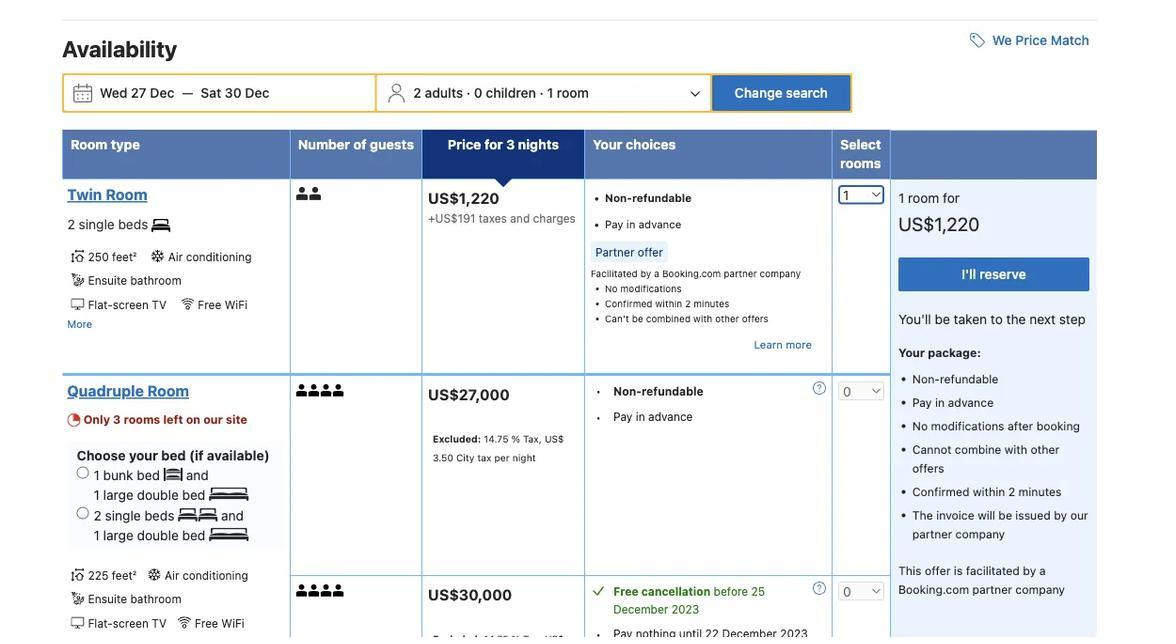 Task type: describe. For each thing, give the bounding box(es) containing it.
1 dec from the left
[[150, 85, 174, 100]]

2 down twin
[[67, 217, 75, 232]]

search
[[786, 85, 828, 100]]

partner
[[596, 245, 635, 258]]

0 vertical spatial 3
[[506, 137, 515, 152]]

of
[[353, 137, 367, 152]]

free for 250 feet²
[[198, 298, 221, 311]]

next
[[1030, 312, 1056, 327]]

ensuite bathroom for 225 feet²
[[88, 593, 181, 606]]

0 vertical spatial in
[[626, 218, 635, 231]]

feet² for 250 feet²
[[112, 250, 137, 264]]

invoice
[[936, 508, 974, 522]]

0 vertical spatial 2 single beds
[[67, 217, 152, 232]]

1 room for us$1,220
[[898, 190, 980, 235]]

2 up the invoice will be issued by our partner company at right bottom
[[1008, 485, 1015, 498]]

no modifications after booking
[[912, 419, 1080, 433]]

offers inside no modifications confirmed within 2 minutes can't be combined with other offers
[[742, 313, 769, 324]]

change search button
[[712, 75, 850, 111]]

change
[[735, 85, 783, 100]]

2 adults · 0 children · 1 room
[[413, 85, 589, 100]]

27
[[131, 85, 146, 100]]

adults
[[425, 85, 463, 100]]

wed 27 dec button
[[92, 76, 182, 110]]

twin
[[67, 186, 102, 203]]

250 feet²
[[88, 250, 137, 264]]

1 vertical spatial 2 single beds
[[94, 508, 178, 524]]

0 vertical spatial pay
[[605, 218, 623, 231]]

2 vertical spatial pay
[[613, 410, 632, 423]]

14.75
[[484, 433, 508, 444]]

large for bunk
[[103, 488, 133, 503]]

company for the
[[955, 527, 1005, 541]]

this
[[898, 565, 921, 578]]

ensuite for 250
[[88, 274, 127, 287]]

bathroom for 250 feet²
[[130, 274, 181, 287]]

1 vertical spatial in
[[935, 395, 945, 409]]

after
[[1008, 419, 1033, 433]]

3.50
[[433, 452, 453, 463]]

1 vertical spatial within
[[973, 485, 1005, 498]]

left
[[163, 412, 183, 426]]

can't
[[605, 313, 629, 324]]

choose your bed (if available)
[[77, 448, 270, 464]]

facilitated
[[966, 565, 1020, 578]]

i'll reserve button
[[898, 258, 1089, 291]]

screen for 250 feet²
[[113, 298, 149, 311]]

the
[[1006, 312, 1026, 327]]

you'll be taken to the next step
[[898, 312, 1086, 327]]

0 vertical spatial beds
[[118, 217, 148, 232]]

ensuite for 225
[[88, 593, 127, 606]]

confirmed inside no modifications confirmed within 2 minutes can't be combined with other offers
[[605, 298, 652, 309]]

type
[[111, 137, 140, 152]]

available)
[[207, 448, 270, 464]]

2023
[[672, 603, 699, 616]]

0 horizontal spatial 3
[[113, 412, 121, 426]]

2 adults · 0 children · 1 room button
[[379, 75, 708, 111]]

0 vertical spatial single
[[79, 217, 115, 232]]

tv for 250 feet²
[[152, 298, 167, 311]]

select rooms
[[840, 137, 881, 171]]

1 inside button
[[547, 85, 553, 100]]

1 vertical spatial free
[[613, 585, 638, 598]]

your
[[129, 448, 158, 464]]

learn more
[[754, 338, 812, 351]]

1 horizontal spatial minutes
[[1019, 485, 1062, 498]]

be inside no modifications confirmed within 2 minutes can't be combined with other offers
[[632, 313, 643, 324]]

your for your choices
[[593, 137, 622, 152]]

nights
[[518, 137, 559, 152]]

modifications for confirmed
[[620, 283, 682, 294]]

feet² for 225 feet²
[[112, 569, 136, 582]]

wifi for 225 feet²
[[221, 617, 244, 630]]

quadruple room
[[67, 382, 189, 400]]

wifi for 250 feet²
[[225, 298, 248, 311]]

will
[[978, 508, 995, 522]]

air for 250 feet²
[[168, 250, 183, 264]]

1 bunk bed
[[94, 467, 164, 483]]

before 25 december 2023
[[613, 585, 765, 616]]

partner for the
[[912, 527, 952, 541]]

and for 1 bunk bed
[[186, 467, 209, 483]]

more details on meals and payment options image
[[813, 382, 826, 395]]

conditioning for 250 feet²
[[186, 250, 252, 264]]

non-refundable down package:
[[912, 372, 999, 386]]

1 vertical spatial single
[[105, 508, 141, 524]]

1 vertical spatial confirmed
[[912, 485, 969, 498]]

minutes inside no modifications confirmed within 2 minutes can't be combined with other offers
[[694, 298, 729, 309]]

bunk image
[[164, 468, 183, 481]]

offer for partner
[[638, 245, 663, 258]]

1 large double bed for beds
[[94, 528, 209, 544]]

choose
[[77, 448, 126, 464]]

your package:
[[898, 346, 981, 359]]

and inside us$1,220 +us$191 taxes and charges
[[510, 212, 530, 225]]

twin room
[[67, 186, 147, 203]]

you'll
[[898, 312, 931, 327]]

the
[[912, 508, 933, 522]]

1 vertical spatial advance
[[948, 395, 994, 409]]

learn
[[754, 338, 783, 351]]

tv for 225 feet²
[[152, 617, 167, 630]]

us$1,220 +us$191 taxes and charges
[[428, 189, 576, 225]]

learn more link
[[754, 336, 812, 354]]

0 horizontal spatial our
[[203, 412, 223, 426]]

30
[[225, 85, 242, 100]]

wed
[[100, 85, 127, 100]]

room type
[[71, 137, 140, 152]]

1 vertical spatial pay in advance
[[912, 395, 994, 409]]

price for 3 nights
[[448, 137, 559, 152]]

1 horizontal spatial us$1,220
[[898, 212, 980, 235]]

availability
[[62, 36, 177, 62]]

only 3 rooms left on our site
[[83, 412, 247, 426]]

issued
[[1015, 508, 1051, 522]]

quadruple room link
[[67, 382, 279, 401]]

partner offer facilitated by a booking.com partner company
[[591, 245, 801, 279]]

partner for this
[[972, 583, 1012, 597]]

twin room link
[[67, 185, 279, 204]]

your choices
[[593, 137, 676, 152]]

children
[[486, 85, 536, 100]]

we price match
[[992, 32, 1089, 48]]

225 feet²
[[88, 569, 136, 582]]

choices
[[626, 137, 676, 152]]

no for no modifications confirmed within 2 minutes can't be combined with other offers
[[605, 283, 618, 294]]

1 inside the 1 room for us$1,220
[[898, 190, 904, 206]]

confirmed within 2 minutes
[[912, 485, 1062, 498]]

more
[[786, 338, 812, 351]]

sat
[[201, 85, 221, 100]]

(if
[[189, 448, 204, 464]]

on
[[186, 412, 200, 426]]

our inside the invoice will be issued by our partner company
[[1070, 508, 1088, 522]]

us$30,000
[[428, 586, 512, 604]]

1 vertical spatial rooms
[[124, 412, 160, 426]]

your for your package:
[[898, 346, 925, 359]]

—
[[182, 85, 193, 100]]

non- down "can't"
[[613, 385, 642, 398]]

2 vertical spatial in
[[636, 410, 645, 423]]

sat 30 dec button
[[193, 76, 277, 110]]

package:
[[928, 346, 981, 359]]

taken
[[954, 312, 987, 327]]

bed image
[[152, 219, 170, 232]]

number of guests
[[298, 137, 414, 152]]

1 vertical spatial pay
[[912, 395, 932, 409]]

25
[[751, 585, 765, 598]]

be inside the invoice will be issued by our partner company
[[999, 508, 1012, 522]]

2 dec from the left
[[245, 85, 269, 100]]

guests
[[370, 137, 414, 152]]

double for beds
[[137, 528, 179, 544]]

within inside no modifications confirmed within 2 minutes can't be combined with other offers
[[655, 298, 682, 309]]

non-refundable down choices
[[605, 192, 692, 204]]

refundable down combined at the right
[[642, 385, 703, 398]]

number
[[298, 137, 350, 152]]

by inside this offer is facilitated by a booking.com partner company
[[1023, 565, 1036, 578]]

2 vertical spatial pay in advance
[[613, 410, 693, 423]]

price inside dropdown button
[[1015, 32, 1047, 48]]

we price match button
[[962, 23, 1097, 57]]

only
[[83, 412, 110, 426]]

non-refundable down combined at the right
[[613, 385, 703, 398]]

cannot combine with other offers
[[912, 442, 1059, 475]]

a inside partner offer facilitated by a booking.com partner company
[[654, 268, 659, 279]]



Task type: locate. For each thing, give the bounding box(es) containing it.
1 horizontal spatial for
[[943, 190, 960, 206]]

no for no modifications after booking
[[912, 419, 928, 433]]

partner down 'the' on the bottom right of page
[[912, 527, 952, 541]]

large up 225 feet²
[[103, 528, 133, 544]]

advance
[[639, 218, 682, 231], [948, 395, 994, 409], [648, 410, 693, 423]]

offer inside this offer is facilitated by a booking.com partner company
[[925, 565, 951, 578]]

offers up the learn
[[742, 313, 769, 324]]

1 vertical spatial no
[[912, 419, 928, 433]]

your left choices
[[593, 137, 622, 152]]

0 horizontal spatial rooms
[[124, 412, 160, 426]]

with
[[693, 313, 712, 324], [1005, 442, 1027, 456]]

flat- for 250
[[88, 298, 113, 311]]

1 flat- from the top
[[88, 298, 113, 311]]

ensuite bathroom down 250 feet²
[[88, 274, 181, 287]]

%
[[511, 433, 520, 444]]

non-refundable
[[605, 192, 692, 204], [912, 372, 999, 386], [613, 385, 703, 398]]

ensuite down 225 feet²
[[88, 593, 127, 606]]

before
[[714, 585, 748, 598]]

occupancy image
[[296, 187, 309, 200], [309, 187, 323, 200], [296, 585, 308, 597], [321, 585, 333, 597]]

occupancy image
[[296, 385, 308, 397], [308, 385, 321, 397], [321, 385, 333, 397], [333, 385, 345, 397], [308, 585, 321, 597], [333, 585, 345, 597]]

0 vertical spatial price
[[1015, 32, 1047, 48]]

by inside the invoice will be issued by our partner company
[[1054, 508, 1067, 522]]

booking.com up no modifications confirmed within 2 minutes can't be combined with other offers
[[662, 268, 721, 279]]

1 vertical spatial a
[[1039, 565, 1046, 578]]

1 vertical spatial wifi
[[221, 617, 244, 630]]

room for twin
[[106, 186, 147, 203]]

1 bathroom from the top
[[130, 274, 181, 287]]

air for 225 feet²
[[165, 569, 179, 582]]

rooms down select
[[840, 155, 881, 171]]

1 large double bed for bed
[[94, 488, 209, 503]]

2 vertical spatial advance
[[648, 410, 693, 423]]

ensuite bathroom for 250 feet²
[[88, 274, 181, 287]]

partner inside partner offer facilitated by a booking.com partner company
[[724, 268, 757, 279]]

flat-
[[88, 298, 113, 311], [88, 617, 113, 630]]

flat-screen tv for 225 feet²
[[88, 617, 167, 630]]

ensuite bathroom
[[88, 274, 181, 287], [88, 593, 181, 606]]

0 horizontal spatial company
[[760, 268, 801, 279]]

cannot
[[912, 442, 952, 456]]

offer right partner
[[638, 245, 663, 258]]

0 horizontal spatial dec
[[150, 85, 174, 100]]

be right you'll
[[935, 312, 950, 327]]

1 vertical spatial by
[[1054, 508, 1067, 522]]

225
[[88, 569, 109, 582]]

no inside no modifications confirmed within 2 minutes can't be combined with other offers
[[605, 283, 618, 294]]

modifications up combined at the right
[[620, 283, 682, 294]]

feet² right 250
[[112, 250, 137, 264]]

1 horizontal spatial dec
[[245, 85, 269, 100]]

partner down facilitated
[[972, 583, 1012, 597]]

charges
[[533, 212, 576, 225]]

+us$191
[[428, 212, 475, 225]]

air conditioning for 250 feet²
[[168, 250, 252, 264]]

minutes up issued
[[1019, 485, 1062, 498]]

room
[[71, 137, 108, 152], [106, 186, 147, 203], [147, 382, 189, 400]]

250
[[88, 250, 109, 264]]

1 vertical spatial feet²
[[112, 569, 136, 582]]

0 vertical spatial our
[[203, 412, 223, 426]]

2 down 1 bunk bed
[[94, 508, 101, 524]]

and down available)
[[221, 508, 244, 524]]

2 bathroom from the top
[[130, 593, 181, 606]]

2
[[413, 85, 421, 100], [67, 217, 75, 232], [685, 298, 691, 309], [1008, 485, 1015, 498], [94, 508, 101, 524]]

flat- up more
[[88, 298, 113, 311]]

for left nights
[[484, 137, 503, 152]]

room inside button
[[557, 85, 589, 100]]

tax
[[477, 452, 491, 463]]

0 vertical spatial room
[[557, 85, 589, 100]]

air conditioning for 225 feet²
[[165, 569, 248, 582]]

1 vertical spatial beds
[[144, 508, 174, 524]]

2 • from the top
[[596, 411, 601, 424]]

company inside this offer is facilitated by a booking.com partner company
[[1015, 583, 1065, 597]]

step
[[1059, 312, 1086, 327]]

dec
[[150, 85, 174, 100], [245, 85, 269, 100]]

price right we
[[1015, 32, 1047, 48]]

modifications
[[620, 283, 682, 294], [931, 419, 1004, 433]]

conditioning for 225 feet²
[[183, 569, 248, 582]]

1 vertical spatial offer
[[925, 565, 951, 578]]

1 flat-screen tv from the top
[[88, 298, 167, 311]]

2 vertical spatial room
[[147, 382, 189, 400]]

flat-screen tv down 250 feet²
[[88, 298, 167, 311]]

1 horizontal spatial a
[[1039, 565, 1046, 578]]

flat-screen tv down 225 feet²
[[88, 617, 167, 630]]

partner inside the invoice will be issued by our partner company
[[912, 527, 952, 541]]

0 horizontal spatial partner
[[724, 268, 757, 279]]

3 right only
[[113, 412, 121, 426]]

ensuite bathroom down 225 feet²
[[88, 593, 181, 606]]

2 horizontal spatial company
[[1015, 583, 1065, 597]]

1 vertical spatial large
[[103, 528, 133, 544]]

1 horizontal spatial your
[[898, 346, 925, 359]]

0 vertical spatial and
[[510, 212, 530, 225]]

None radio
[[77, 467, 89, 479]]

dec right 30
[[245, 85, 269, 100]]

2 vertical spatial free
[[195, 617, 218, 630]]

1 ensuite bathroom from the top
[[88, 274, 181, 287]]

2 left 'adults'
[[413, 85, 421, 100]]

your down you'll
[[898, 346, 925, 359]]

us$1,220
[[428, 189, 499, 207], [898, 212, 980, 235]]

per
[[494, 452, 510, 463]]

2 horizontal spatial and
[[510, 212, 530, 225]]

2 single beds down twin room at the top of page
[[67, 217, 152, 232]]

1 vertical spatial air conditioning
[[165, 569, 248, 582]]

0 vertical spatial within
[[655, 298, 682, 309]]

partner
[[724, 268, 757, 279], [912, 527, 952, 541], [972, 583, 1012, 597]]

1 vertical spatial ensuite bathroom
[[88, 593, 181, 606]]

within up will
[[973, 485, 1005, 498]]

booking.com inside this offer is facilitated by a booking.com partner company
[[898, 583, 969, 597]]

company down facilitated
[[1015, 583, 1065, 597]]

0 vertical spatial partner
[[724, 268, 757, 279]]

wed 27 dec — sat 30 dec
[[100, 85, 269, 100]]

room for quadruple
[[147, 382, 189, 400]]

rooms left left
[[124, 412, 160, 426]]

facilitated
[[591, 268, 638, 279]]

a right facilitated
[[1039, 565, 1046, 578]]

1 vertical spatial ensuite
[[88, 593, 127, 606]]

our right the on
[[203, 412, 223, 426]]

modifications up the combine
[[931, 419, 1004, 433]]

offers down cannot
[[912, 461, 944, 475]]

non- up partner
[[605, 192, 632, 204]]

0 horizontal spatial for
[[484, 137, 503, 152]]

bathroom down 225 feet²
[[130, 593, 181, 606]]

free for 225 feet²
[[195, 617, 218, 630]]

our right issued
[[1070, 508, 1088, 522]]

0 vertical spatial your
[[593, 137, 622, 152]]

tax,
[[523, 433, 542, 444]]

14.75 % tax, us$ 3.50 city tax per night
[[433, 433, 564, 463]]

1 large double bed up 225 feet²
[[94, 528, 209, 544]]

modifications for after
[[931, 419, 1004, 433]]

a inside this offer is facilitated by a booking.com partner company
[[1039, 565, 1046, 578]]

free wifi for 250 feet²
[[198, 298, 248, 311]]

confirmed up "can't"
[[605, 298, 652, 309]]

a up no modifications confirmed within 2 minutes can't be combined with other offers
[[654, 268, 659, 279]]

company for this
[[1015, 583, 1065, 597]]

2 tv from the top
[[152, 617, 167, 630]]

single down twin room at the top of page
[[79, 217, 115, 232]]

offers inside cannot combine with other offers
[[912, 461, 944, 475]]

0 vertical spatial air
[[168, 250, 183, 264]]

1 large from the top
[[103, 488, 133, 503]]

other down 'booking'
[[1031, 442, 1059, 456]]

1 large double bed down bunk icon
[[94, 488, 209, 503]]

1 horizontal spatial with
[[1005, 442, 1027, 456]]

0 vertical spatial by
[[640, 268, 651, 279]]

1 horizontal spatial our
[[1070, 508, 1088, 522]]

2 single beds
[[67, 217, 152, 232], [94, 508, 178, 524]]

december
[[613, 603, 668, 616]]

ensuite down 250 feet²
[[88, 274, 127, 287]]

air right 225 feet²
[[165, 569, 179, 582]]

2 · from the left
[[540, 85, 544, 100]]

non- down your package:
[[912, 372, 940, 386]]

no
[[605, 283, 618, 294], [912, 419, 928, 433]]

2 ensuite bathroom from the top
[[88, 593, 181, 606]]

excluded:
[[433, 433, 481, 444]]

·
[[467, 85, 471, 100], [540, 85, 544, 100]]

for up the i'll reserve button
[[943, 190, 960, 206]]

2 1 large double bed from the top
[[94, 528, 209, 544]]

booking.com
[[662, 268, 721, 279], [898, 583, 969, 597]]

for inside the 1 room for us$1,220
[[943, 190, 960, 206]]

air
[[168, 250, 183, 264], [165, 569, 179, 582]]

1 horizontal spatial booking.com
[[898, 583, 969, 597]]

partner inside this offer is facilitated by a booking.com partner company
[[972, 583, 1012, 597]]

1 double from the top
[[137, 488, 179, 503]]

0 vertical spatial screen
[[113, 298, 149, 311]]

0
[[474, 85, 482, 100]]

minutes down partner offer facilitated by a booking.com partner company
[[694, 298, 729, 309]]

0 horizontal spatial a
[[654, 268, 659, 279]]

1 large double bed
[[94, 488, 209, 503], [94, 528, 209, 544]]

1 horizontal spatial 3
[[506, 137, 515, 152]]

0 horizontal spatial minutes
[[694, 298, 729, 309]]

2 inside no modifications confirmed within 2 minutes can't be combined with other offers
[[685, 298, 691, 309]]

1 vertical spatial minutes
[[1019, 485, 1062, 498]]

1 horizontal spatial company
[[955, 527, 1005, 541]]

night
[[512, 452, 536, 463]]

1 horizontal spatial partner
[[912, 527, 952, 541]]

confirmed up invoice
[[912, 485, 969, 498]]

2 flat- from the top
[[88, 617, 113, 630]]

single down bunk
[[105, 508, 141, 524]]

cancellation
[[641, 585, 710, 598]]

air conditioning
[[168, 250, 252, 264], [165, 569, 248, 582]]

offer inside partner offer facilitated by a booking.com partner company
[[638, 245, 663, 258]]

0 vertical spatial tv
[[152, 298, 167, 311]]

2 up combined at the right
[[685, 298, 691, 309]]

us$1,220 inside us$1,220 +us$191 taxes and charges
[[428, 189, 499, 207]]

no up cannot
[[912, 419, 928, 433]]

large for single
[[103, 528, 133, 544]]

room right twin
[[106, 186, 147, 203]]

0 horizontal spatial other
[[715, 313, 739, 324]]

company
[[760, 268, 801, 279], [955, 527, 1005, 541], [1015, 583, 1065, 597]]

we
[[992, 32, 1012, 48]]

pay in advance
[[605, 218, 682, 231], [912, 395, 994, 409], [613, 410, 693, 423]]

0 vertical spatial room
[[71, 137, 108, 152]]

bathroom for 225 feet²
[[130, 593, 181, 606]]

feet² right 225
[[112, 569, 136, 582]]

company down will
[[955, 527, 1005, 541]]

1 vertical spatial 3
[[113, 412, 121, 426]]

is
[[954, 565, 963, 578]]

screen down 225 feet²
[[113, 617, 149, 630]]

1 horizontal spatial ·
[[540, 85, 544, 100]]

within
[[655, 298, 682, 309], [973, 485, 1005, 498]]

• for non-refundable
[[596, 385, 601, 398]]

1 horizontal spatial rooms
[[840, 155, 881, 171]]

us$1,220 up i'll reserve
[[898, 212, 980, 235]]

2 vertical spatial by
[[1023, 565, 1036, 578]]

screen
[[113, 298, 149, 311], [113, 617, 149, 630]]

1 horizontal spatial within
[[973, 485, 1005, 498]]

this offer is facilitated by a booking.com partner company
[[898, 565, 1065, 597]]

1
[[547, 85, 553, 100], [898, 190, 904, 206], [94, 467, 100, 483], [94, 488, 100, 503], [94, 528, 100, 544]]

0 vertical spatial company
[[760, 268, 801, 279]]

modifications inside no modifications confirmed within 2 minutes can't be combined with other offers
[[620, 283, 682, 294]]

with inside no modifications confirmed within 2 minutes can't be combined with other offers
[[693, 313, 712, 324]]

0 horizontal spatial within
[[655, 298, 682, 309]]

0 vertical spatial feet²
[[112, 250, 137, 264]]

within up combined at the right
[[655, 298, 682, 309]]

2 large from the top
[[103, 528, 133, 544]]

1 vertical spatial free wifi
[[195, 617, 244, 630]]

quadruple
[[67, 382, 144, 400]]

screen for 225 feet²
[[113, 617, 149, 630]]

None radio
[[77, 508, 89, 520]]

free wifi for 225 feet²
[[195, 617, 244, 630]]

no modifications confirmed within 2 minutes can't be combined with other offers
[[605, 283, 769, 324]]

1 horizontal spatial offer
[[925, 565, 951, 578]]

3 left nights
[[506, 137, 515, 152]]

1 1 large double bed from the top
[[94, 488, 209, 503]]

large down bunk
[[103, 488, 133, 503]]

0 horizontal spatial your
[[593, 137, 622, 152]]

1 horizontal spatial modifications
[[931, 419, 1004, 433]]

1 horizontal spatial confirmed
[[912, 485, 969, 498]]

•
[[596, 385, 601, 398], [596, 411, 601, 424]]

company inside partner offer facilitated by a booking.com partner company
[[760, 268, 801, 279]]

us$
[[545, 433, 564, 444]]

no down facilitated
[[605, 283, 618, 294]]

with inside cannot combine with other offers
[[1005, 442, 1027, 456]]

offer left the "is"
[[925, 565, 951, 578]]

0 vertical spatial modifications
[[620, 283, 682, 294]]

1 vertical spatial company
[[955, 527, 1005, 541]]

and right "taxes"
[[510, 212, 530, 225]]

0 horizontal spatial price
[[448, 137, 481, 152]]

1 vertical spatial •
[[596, 411, 601, 424]]

2 flat-screen tv from the top
[[88, 617, 167, 630]]

0 vertical spatial conditioning
[[186, 250, 252, 264]]

for
[[484, 137, 503, 152], [943, 190, 960, 206]]

the invoice will be issued by our partner company
[[912, 508, 1088, 541]]

0 vertical spatial pay in advance
[[605, 218, 682, 231]]

company up learn more
[[760, 268, 801, 279]]

rooms inside select rooms
[[840, 155, 881, 171]]

refundable
[[632, 192, 692, 204], [940, 372, 999, 386], [642, 385, 703, 398]]

1 · from the left
[[467, 85, 471, 100]]

booking
[[1036, 419, 1080, 433]]

price
[[1015, 32, 1047, 48], [448, 137, 481, 152]]

refundable down package:
[[940, 372, 999, 386]]

booking.com down this
[[898, 583, 969, 597]]

other inside no modifications confirmed within 2 minutes can't be combined with other offers
[[715, 313, 739, 324]]

room inside the 1 room for us$1,220
[[908, 190, 939, 206]]

0 vertical spatial booking.com
[[662, 268, 721, 279]]

· right children
[[540, 85, 544, 100]]

beds
[[118, 217, 148, 232], [144, 508, 174, 524]]

beds down bunk icon
[[144, 508, 174, 524]]

price down 0
[[448, 137, 481, 152]]

1 screen from the top
[[113, 298, 149, 311]]

other right combined at the right
[[715, 313, 739, 324]]

and down the (if
[[186, 467, 209, 483]]

· left 0
[[467, 85, 471, 100]]

0 vertical spatial offer
[[638, 245, 663, 258]]

be right "can't"
[[632, 313, 643, 324]]

bathroom
[[130, 274, 181, 287], [130, 593, 181, 606]]

1 vertical spatial for
[[943, 190, 960, 206]]

1 vertical spatial partner
[[912, 527, 952, 541]]

partner up no modifications confirmed within 2 minutes can't be combined with other offers
[[724, 268, 757, 279]]

0 vertical spatial confirmed
[[605, 298, 652, 309]]

bunk
[[103, 467, 133, 483]]

1 vertical spatial room
[[908, 190, 939, 206]]

0 vertical spatial advance
[[639, 218, 682, 231]]

2 ensuite from the top
[[88, 593, 127, 606]]

bathroom down 250 feet²
[[130, 274, 181, 287]]

room left type
[[71, 137, 108, 152]]

other inside cannot combine with other offers
[[1031, 442, 1059, 456]]

refundable down choices
[[632, 192, 692, 204]]

2 screen from the top
[[113, 617, 149, 630]]

1 vertical spatial room
[[106, 186, 147, 203]]

offer for this
[[925, 565, 951, 578]]

0 horizontal spatial with
[[693, 313, 712, 324]]

1 vertical spatial with
[[1005, 442, 1027, 456]]

2 horizontal spatial be
[[999, 508, 1012, 522]]

1 • from the top
[[596, 385, 601, 398]]

0 vertical spatial offers
[[742, 313, 769, 324]]

double for bed
[[137, 488, 179, 503]]

flat-screen tv
[[88, 298, 167, 311], [88, 617, 167, 630]]

to
[[991, 312, 1003, 327]]

1 vertical spatial modifications
[[931, 419, 1004, 433]]

0 horizontal spatial ·
[[467, 85, 471, 100]]

0 vertical spatial free
[[198, 298, 221, 311]]

1 vertical spatial flat-
[[88, 617, 113, 630]]

flat- for 225
[[88, 617, 113, 630]]

1 tv from the top
[[152, 298, 167, 311]]

1 horizontal spatial be
[[935, 312, 950, 327]]

0 vertical spatial ensuite
[[88, 274, 127, 287]]

1 vertical spatial tv
[[152, 617, 167, 630]]

2 single beds down 1 bunk bed
[[94, 508, 178, 524]]

2 double from the top
[[137, 528, 179, 544]]

1 ensuite from the top
[[88, 274, 127, 287]]

taxes
[[479, 212, 507, 225]]

air down bed icon
[[168, 250, 183, 264]]

confirmed
[[605, 298, 652, 309], [912, 485, 969, 498]]

room up only 3 rooms left on our site
[[147, 382, 189, 400]]

site
[[226, 412, 247, 426]]

company inside the invoice will be issued by our partner company
[[955, 527, 1005, 541]]

other
[[715, 313, 739, 324], [1031, 442, 1059, 456]]

flat- down 225
[[88, 617, 113, 630]]

with right combined at the right
[[693, 313, 712, 324]]

combined
[[646, 313, 691, 324]]

us$1,220 up the +us$191
[[428, 189, 499, 207]]

by inside partner offer facilitated by a booking.com partner company
[[640, 268, 651, 279]]

with down after
[[1005, 442, 1027, 456]]

change search
[[735, 85, 828, 100]]

more details on meals and payment options image
[[813, 582, 826, 595]]

more
[[67, 318, 92, 331]]

screen down 250 feet²
[[113, 298, 149, 311]]

booking.com inside partner offer facilitated by a booking.com partner company
[[662, 268, 721, 279]]

city
[[456, 452, 475, 463]]

0 horizontal spatial be
[[632, 313, 643, 324]]

2 inside button
[[413, 85, 421, 100]]

be right will
[[999, 508, 1012, 522]]

1 vertical spatial 1 large double bed
[[94, 528, 209, 544]]

flat-screen tv for 250 feet²
[[88, 298, 167, 311]]

2 vertical spatial partner
[[972, 583, 1012, 597]]

and for 2 single beds
[[221, 508, 244, 524]]

0 vertical spatial other
[[715, 313, 739, 324]]

• for pay in advance
[[596, 411, 601, 424]]

beds left bed icon
[[118, 217, 148, 232]]

0 horizontal spatial us$1,220
[[428, 189, 499, 207]]

dec right 27
[[150, 85, 174, 100]]

0 vertical spatial a
[[654, 268, 659, 279]]

0 horizontal spatial no
[[605, 283, 618, 294]]



Task type: vqa. For each thing, say whether or not it's contained in the screenshot.
by to the middle
yes



